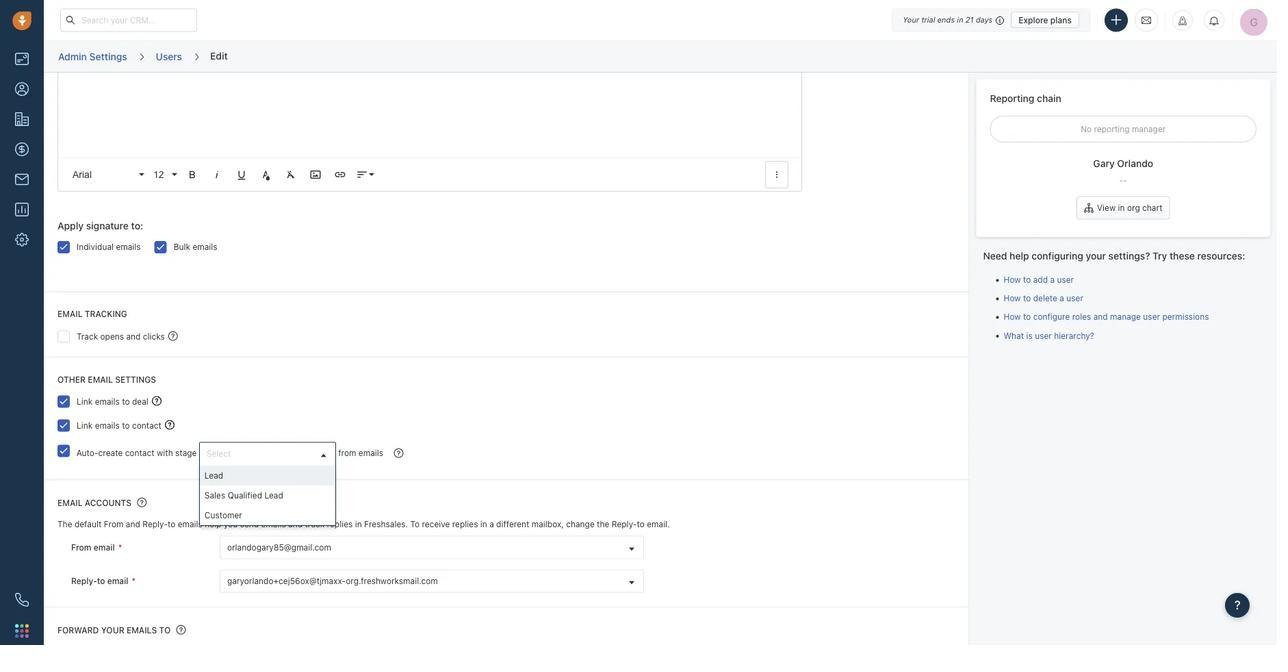 Task type: vqa. For each thing, say whether or not it's contained in the screenshot.
stage
yes



Task type: locate. For each thing, give the bounding box(es) containing it.
1 horizontal spatial help
[[1010, 250, 1030, 261]]

1 vertical spatial lead
[[265, 490, 283, 500]]

default
[[75, 520, 102, 529]]

1 vertical spatial question circled image
[[394, 448, 404, 459]]

question circled image
[[168, 330, 178, 342], [394, 448, 404, 459]]

and left track
[[288, 520, 303, 529]]

sales qualified lead option
[[200, 485, 335, 505]]

and
[[1094, 312, 1108, 322], [126, 332, 141, 341], [126, 520, 140, 529], [288, 520, 303, 529]]

contact
[[132, 421, 162, 430], [125, 448, 154, 458]]

help
[[1010, 250, 1030, 261], [205, 520, 222, 529]]

question circled image right the "forward your emails to"
[[176, 625, 186, 636]]

edit
[[210, 50, 228, 61]]

1 horizontal spatial replies
[[452, 520, 478, 529]]

user
[[1057, 275, 1074, 284], [1067, 293, 1084, 303], [1144, 312, 1161, 322], [1035, 331, 1052, 340]]

email for email tracking
[[58, 310, 83, 319]]

email
[[88, 375, 113, 384], [94, 543, 115, 552], [107, 576, 128, 586]]

2 - from the left
[[1124, 175, 1128, 185]]

reply- right 'default'
[[143, 520, 168, 529]]

0 vertical spatial your
[[1086, 250, 1107, 261]]

lead option
[[200, 466, 335, 485]]

a for delete
[[1060, 293, 1065, 303]]

emails right forward
[[127, 626, 157, 635]]

from emails
[[338, 448, 383, 458]]

to
[[1024, 275, 1031, 284], [1024, 293, 1031, 303], [1024, 312, 1031, 322], [122, 397, 130, 406], [122, 421, 130, 430], [168, 520, 175, 529], [637, 520, 645, 529], [97, 576, 105, 586], [159, 626, 171, 635]]

list box
[[200, 466, 335, 525]]

view in org chart
[[1098, 203, 1163, 213]]

what's new image
[[1178, 16, 1188, 26]]

email for from
[[94, 543, 115, 552]]

question circled image
[[137, 497, 147, 508], [176, 625, 186, 636]]

replies right track
[[327, 520, 353, 529]]

how to configure roles and manage user permissions link
[[1004, 312, 1210, 322]]

0 vertical spatial contact
[[132, 421, 162, 430]]

lead
[[205, 470, 223, 480], [265, 490, 283, 500]]

roles
[[1073, 312, 1092, 322]]

1 horizontal spatial question circled image
[[394, 448, 404, 459]]

1 replies from the left
[[327, 520, 353, 529]]

0 vertical spatial question circled image
[[168, 330, 178, 342]]

track
[[77, 332, 98, 341]]

1 vertical spatial how
[[1004, 293, 1021, 303]]

view
[[1098, 203, 1116, 213]]

from down accounts
[[104, 520, 124, 529]]

individual emails
[[77, 242, 141, 252]]

2 how from the top
[[1004, 293, 1021, 303]]

signature
[[86, 221, 129, 232]]

try
[[1153, 250, 1168, 261]]

view in org chart button
[[1077, 196, 1171, 220]]

need
[[984, 250, 1008, 261]]

track
[[305, 520, 325, 529]]

link up auto-
[[77, 421, 93, 430]]

1 vertical spatial help
[[205, 520, 222, 529]]

admin
[[58, 51, 87, 62]]

track opens and clicks
[[77, 332, 165, 341]]

your right forward
[[101, 626, 124, 635]]

plans
[[1051, 15, 1072, 25]]

and right roles
[[1094, 312, 1108, 322]]

question circled image right clicks
[[168, 330, 178, 342]]

your
[[1086, 250, 1107, 261], [101, 626, 124, 635]]

lead down lead option
[[265, 490, 283, 500]]

reporting
[[1095, 124, 1130, 134]]

configuring
[[1032, 250, 1084, 261]]

no reporting manager
[[1081, 124, 1166, 134]]

0 horizontal spatial help
[[205, 520, 222, 529]]

admin settings link
[[58, 46, 128, 67]]

0 vertical spatial email
[[88, 375, 113, 384]]

tracking
[[85, 310, 127, 319]]

3 how from the top
[[1004, 312, 1021, 322]]

2 vertical spatial a
[[490, 520, 494, 529]]

freshsales.
[[364, 520, 408, 529]]

in
[[957, 15, 964, 24], [1119, 203, 1125, 213], [355, 520, 362, 529], [481, 520, 487, 529]]

opens
[[100, 332, 124, 341]]

1 vertical spatial link
[[77, 421, 93, 430]]

gary
[[1094, 158, 1115, 169]]

how for how to delete a user
[[1004, 293, 1021, 303]]

question circled image for email accounts
[[137, 497, 147, 508]]

your left settings?
[[1086, 250, 1107, 261]]

lead up sales
[[205, 470, 223, 480]]

contact left "with"
[[125, 448, 154, 458]]

user right is
[[1035, 331, 1052, 340]]

1 - from the left
[[1120, 175, 1124, 185]]

org
[[1128, 203, 1141, 213]]

1 horizontal spatial a
[[1051, 275, 1055, 284]]

freshworks switcher image
[[15, 624, 29, 638]]

how up what
[[1004, 312, 1021, 322]]

2 email from the top
[[58, 498, 83, 508]]

a left different
[[490, 520, 494, 529]]

1 vertical spatial a
[[1060, 293, 1065, 303]]

orlando
[[1118, 158, 1154, 169]]

replies right receive
[[452, 520, 478, 529]]

link down other
[[77, 397, 93, 406]]

0 horizontal spatial question circled image
[[137, 497, 147, 508]]

to
[[410, 520, 420, 529]]

2 link from the top
[[77, 421, 93, 430]]

1 email from the top
[[58, 310, 83, 319]]

stage
[[175, 448, 197, 458]]

0 vertical spatial link
[[77, 397, 93, 406]]

1 vertical spatial from
[[71, 543, 91, 552]]

emails right bulk
[[193, 242, 217, 252]]

how for how to configure roles and manage user permissions
[[1004, 312, 1021, 322]]

email down 'default'
[[94, 543, 115, 552]]

link for link emails to contact
[[77, 421, 93, 430]]

1 link from the top
[[77, 397, 93, 406]]

from down 'default'
[[71, 543, 91, 552]]

emails down other email settings
[[95, 397, 120, 406]]

click to learn how to link conversations to deals image
[[152, 396, 162, 406]]

garyorlando+cej56ox@tjmaxx-org.freshworksmail.com link
[[220, 570, 644, 592]]

email down from email
[[107, 576, 128, 586]]

how down how to add a user
[[1004, 293, 1021, 303]]

garyorlando+cej56ox@tjmaxx-
[[227, 577, 346, 586]]

1 how from the top
[[1004, 275, 1021, 284]]

manager
[[1132, 124, 1166, 134]]

configure
[[1034, 312, 1070, 322]]

help right need
[[1010, 250, 1030, 261]]

contact left click to learn how to link emails to contacts icon
[[132, 421, 162, 430]]

the
[[597, 520, 610, 529]]

1 vertical spatial email
[[94, 543, 115, 552]]

0 vertical spatial a
[[1051, 275, 1055, 284]]

0 horizontal spatial replies
[[327, 520, 353, 529]]

auto-create contact with stage
[[77, 448, 197, 458]]

reply- right the
[[612, 520, 637, 529]]

auto-
[[77, 448, 98, 458]]

0 vertical spatial how
[[1004, 275, 1021, 284]]

question circled image right from emails
[[394, 448, 404, 459]]

a right delete
[[1060, 293, 1065, 303]]

0 vertical spatial email
[[58, 310, 83, 319]]

link for link emails to deal
[[77, 397, 93, 406]]

in left org
[[1119, 203, 1125, 213]]

reply- down from email
[[71, 576, 97, 586]]

1 vertical spatial your
[[101, 626, 124, 635]]

gary orlando --
[[1094, 158, 1154, 185]]

email up link emails to deal
[[88, 375, 113, 384]]

email up track
[[58, 310, 83, 319]]

orlandogary85@gmail.com link
[[220, 537, 644, 559]]

chain
[[1037, 92, 1062, 104]]

how left "add"
[[1004, 275, 1021, 284]]

link emails to deal
[[77, 397, 148, 406]]

0 vertical spatial lead
[[205, 470, 223, 480]]

select
[[207, 449, 231, 459]]

help left you
[[205, 520, 222, 529]]

reply-
[[143, 520, 168, 529], [612, 520, 637, 529], [71, 576, 97, 586]]

2 horizontal spatial a
[[1060, 293, 1065, 303]]

in left different
[[481, 520, 487, 529]]

how
[[1004, 275, 1021, 284], [1004, 293, 1021, 303], [1004, 312, 1021, 322]]

email
[[58, 310, 83, 319], [58, 498, 83, 508]]

email tracking
[[58, 310, 127, 319]]

how to delete a user link
[[1004, 293, 1084, 303]]

a right "add"
[[1051, 275, 1055, 284]]

1 vertical spatial email
[[58, 498, 83, 508]]

emails
[[116, 242, 141, 252], [193, 242, 217, 252], [95, 397, 120, 406], [95, 421, 120, 430], [359, 448, 383, 458], [178, 520, 203, 529], [261, 520, 286, 529], [127, 626, 157, 635]]

and down accounts
[[126, 520, 140, 529]]

Search your CRM... text field
[[60, 9, 197, 32]]

these
[[1170, 250, 1195, 261]]

question circled image right accounts
[[137, 497, 147, 508]]

0 horizontal spatial lead
[[205, 470, 223, 480]]

-
[[1120, 175, 1124, 185], [1124, 175, 1128, 185]]

bulk
[[174, 242, 190, 252]]

1 vertical spatial question circled image
[[176, 625, 186, 636]]

apply
[[58, 221, 84, 232]]

email up the
[[58, 498, 83, 508]]

21
[[966, 15, 974, 24]]

0 horizontal spatial reply-
[[71, 576, 97, 586]]

0 horizontal spatial your
[[101, 626, 124, 635]]

clicks
[[143, 332, 165, 341]]

0 horizontal spatial from
[[71, 543, 91, 552]]

1 horizontal spatial question circled image
[[176, 625, 186, 636]]

0 vertical spatial question circled image
[[137, 497, 147, 508]]

2 vertical spatial how
[[1004, 312, 1021, 322]]

1 horizontal spatial from
[[104, 520, 124, 529]]

resources:
[[1198, 250, 1246, 261]]

receive
[[422, 520, 450, 529]]



Task type: describe. For each thing, give the bounding box(es) containing it.
a for add
[[1051, 275, 1055, 284]]

0 horizontal spatial a
[[490, 520, 494, 529]]

0 vertical spatial from
[[104, 520, 124, 529]]

how to configure roles and manage user permissions
[[1004, 312, 1210, 322]]

different
[[497, 520, 530, 529]]

manage
[[1111, 312, 1141, 322]]

mailbox,
[[532, 520, 564, 529]]

admin settings
[[58, 51, 127, 62]]

email for email accounts
[[58, 498, 83, 508]]

delete
[[1034, 293, 1058, 303]]

sales
[[205, 490, 225, 500]]

in left freshsales.
[[355, 520, 362, 529]]

2 replies from the left
[[452, 520, 478, 529]]

garyorlando+cej56ox@tjmaxx-org.freshworksmail.com
[[227, 577, 438, 586]]

what is user hierarchy? link
[[1004, 331, 1095, 340]]

emails down to:
[[116, 242, 141, 252]]

from email
[[71, 543, 115, 552]]

1 horizontal spatial lead
[[265, 490, 283, 500]]

days
[[976, 15, 993, 24]]

user right "add"
[[1057, 275, 1074, 284]]

orlandogary85@gmail.com
[[227, 543, 331, 553]]

emails left the customer
[[178, 520, 203, 529]]

hierarchy?
[[1055, 331, 1095, 340]]

what is user hierarchy?
[[1004, 331, 1095, 340]]

settings
[[115, 375, 156, 384]]

how to add a user link
[[1004, 275, 1074, 284]]

phone image
[[15, 593, 29, 607]]

0 horizontal spatial question circled image
[[168, 330, 178, 342]]

reply-to email
[[71, 576, 128, 586]]

to:
[[131, 221, 143, 232]]

from
[[338, 448, 356, 458]]

change
[[566, 520, 595, 529]]

link emails to contact
[[77, 421, 162, 430]]

what
[[1004, 331, 1024, 340]]

bulk emails
[[174, 242, 217, 252]]

your trial ends in 21 days
[[903, 15, 993, 24]]

settings
[[89, 51, 127, 62]]

and left clicks
[[126, 332, 141, 341]]

users link
[[155, 46, 183, 67]]

emails down link emails to deal
[[95, 421, 120, 430]]

2 vertical spatial email
[[107, 576, 128, 586]]

email accounts
[[58, 498, 131, 508]]

1 horizontal spatial reply-
[[143, 520, 168, 529]]

qualified
[[228, 490, 262, 500]]

individual
[[77, 242, 114, 252]]

explore plans
[[1019, 15, 1072, 25]]

your
[[903, 15, 920, 24]]

explore plans link
[[1011, 12, 1080, 28]]

customer
[[205, 510, 242, 520]]

1 vertical spatial contact
[[125, 448, 154, 458]]

is
[[1027, 331, 1033, 340]]

how to delete a user
[[1004, 293, 1084, 303]]

in inside button
[[1119, 203, 1125, 213]]

customer option
[[200, 505, 335, 525]]

1 horizontal spatial your
[[1086, 250, 1107, 261]]

emails right from on the bottom
[[359, 448, 383, 458]]

user up roles
[[1067, 293, 1084, 303]]

permissions
[[1163, 312, 1210, 322]]

chart
[[1143, 203, 1163, 213]]

ends
[[938, 15, 955, 24]]

send email image
[[1142, 15, 1152, 26]]

in left 21
[[957, 15, 964, 24]]

select link
[[200, 443, 335, 465]]

phone element
[[8, 586, 36, 614]]

create
[[98, 448, 123, 458]]

trial
[[922, 15, 936, 24]]

settings?
[[1109, 250, 1151, 261]]

question circled image for forward your emails to
[[176, 625, 186, 636]]

click to learn how to link emails to contacts image
[[165, 420, 175, 430]]

with
[[157, 448, 173, 458]]

how for how to add a user
[[1004, 275, 1021, 284]]

you
[[224, 520, 238, 529]]

reporting
[[990, 92, 1035, 104]]

sales qualified lead
[[205, 490, 283, 500]]

email.
[[647, 520, 670, 529]]

other email settings
[[58, 375, 156, 384]]

apply signature to:
[[58, 221, 143, 232]]

forward your emails to
[[58, 626, 171, 635]]

org.freshworksmail.com
[[346, 577, 438, 586]]

send
[[240, 520, 259, 529]]

accounts
[[85, 498, 131, 508]]

deal
[[132, 397, 148, 406]]

list box containing lead
[[200, 466, 335, 525]]

user right manage
[[1144, 312, 1161, 322]]

emails up orlandogary85@gmail.com
[[261, 520, 286, 529]]

other
[[58, 375, 86, 384]]

reporting chain
[[990, 92, 1062, 104]]

explore
[[1019, 15, 1049, 25]]

the
[[58, 520, 72, 529]]

the default from and reply-to emails help you send emails and track replies in freshsales. to receive replies in a different mailbox, change the reply-to email.
[[58, 520, 670, 529]]

0 vertical spatial help
[[1010, 250, 1030, 261]]

add
[[1034, 275, 1048, 284]]

email for other
[[88, 375, 113, 384]]

how to add a user
[[1004, 275, 1074, 284]]

2 horizontal spatial reply-
[[612, 520, 637, 529]]

forward
[[58, 626, 99, 635]]



